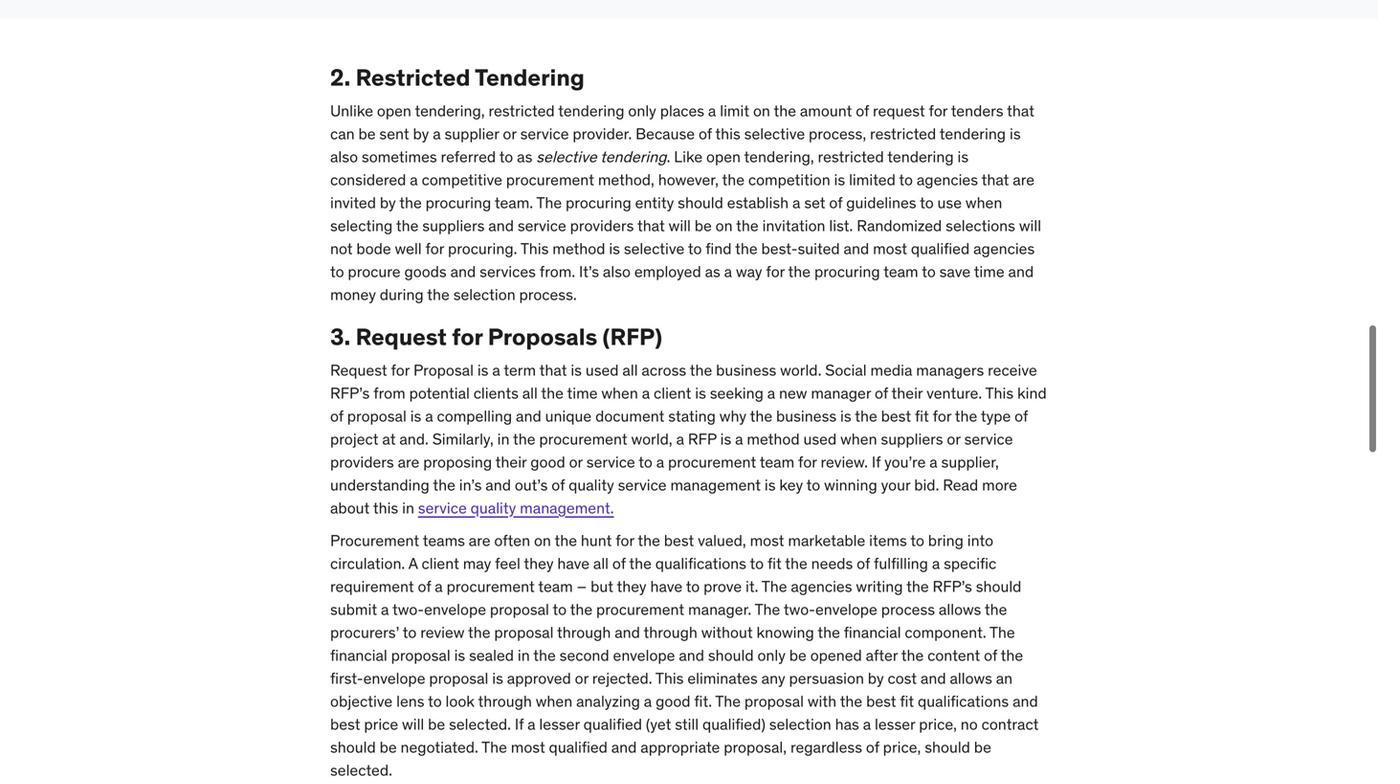Task type: vqa. For each thing, say whether or not it's contained in the screenshot.
Sent
yes



Task type: describe. For each thing, give the bounding box(es) containing it.
or down unique
[[569, 452, 583, 472]]

.
[[667, 147, 670, 167]]

the down eliminates
[[715, 691, 741, 711]]

items
[[869, 531, 907, 550]]

1 horizontal spatial in
[[497, 429, 510, 449]]

team inside . like open tendering, restricted tendering is considered a competitive procurement method, however, the competition is limited to agencies that are invited by the procuring team. the procuring entity should establish a set of guidelines to use when selecting the suppliers and service providers that will be on the invitation list. randomized selections will not bode well for procuring. this method is selective to find the best-suited and most qualified agencies to procure goods and services from. it's also employed as a way for the procuring team to save time and money during the selection process.
[[884, 262, 918, 281]]

for up from
[[391, 360, 410, 380]]

goods
[[404, 262, 447, 281]]

fit.
[[694, 691, 712, 711]]

qualified)
[[703, 714, 766, 734]]

1 vertical spatial price,
[[883, 737, 921, 757]]

on inside unlike open tendering, restricted tendering only places a limit on the amount of request for tenders that can be sent by a supplier or service provider. because of this selective process, restricted tendering is also sometimes referred to as
[[753, 101, 770, 121]]

look
[[446, 691, 475, 711]]

a up review
[[435, 576, 443, 596]]

0 vertical spatial used
[[586, 360, 619, 380]]

a down requirement
[[381, 599, 389, 619]]

of down a
[[418, 576, 431, 596]]

2 vertical spatial qualified
[[549, 737, 608, 757]]

and down analyzing
[[611, 737, 637, 757]]

on inside . like open tendering, restricted tendering is considered a competitive procurement method, however, the competition is limited to agencies that are invited by the procuring team. the procuring entity should establish a set of guidelines to use when selecting the suppliers and service providers that will be on the invitation list. randomized selections will not bode well for procuring. this method is selective to find the best-suited and most qualified agencies to procure goods and services from. it's also employed as a way for the procuring team to save time and money during the selection process.
[[716, 216, 733, 235]]

that inside unlike open tendering, restricted tendering only places a limit on the amount of request for tenders that can be sent by a supplier or service provider. because of this selective process, restricted tendering is also sometimes referred to as
[[1007, 101, 1035, 121]]

be down the knowing
[[789, 645, 807, 665]]

like
[[674, 147, 703, 167]]

services
[[480, 262, 536, 281]]

proposal up look
[[429, 668, 488, 688]]

social
[[825, 360, 867, 380]]

0 vertical spatial qualifications
[[655, 554, 746, 573]]

0 horizontal spatial financial
[[330, 645, 387, 665]]

proposing
[[423, 452, 492, 472]]

1 horizontal spatial they
[[617, 576, 647, 596]]

by inside . like open tendering, restricted tendering is considered a competitive procurement method, however, the competition is limited to agencies that are invited by the procuring team. the procuring entity should establish a set of guidelines to use when selecting the suppliers and service providers that will be on the invitation list. randomized selections will not bode well for procuring. this method is selective to find the best-suited and most qualified agencies to procure goods and services from. it's also employed as a way for the procuring team to save time and money during the selection process.
[[380, 193, 396, 213]]

you're
[[884, 452, 926, 472]]

to down world,
[[639, 452, 653, 472]]

selection inside procurement teams are often on the hunt for the best valued, most marketable items to bring into circulation. a client may feel they have all of the qualifications to fit the needs of fulfilling a specific requirement of a procurement team – but they have to prove it. the agencies writing the rfp's should submit a two-envelope proposal to the procurement manager. the two-envelope process allows the procurers' to review the proposal through and through without knowing the financial component. the financial proposal is sealed in the second envelope and should only be opened after the content of the first-envelope proposal is approved or rejected. this eliminates any persuasion by cost and allows an objective lens to look through when analyzing a good fit. the proposal with the best fit qualifications and best price will be selected. if a lesser qualified (yet still qualified) selection has a lesser price, no contract should be negotiated. the most qualified and appropriate proposal, regardless of price, should be selected.
[[769, 714, 831, 734]]

and down team.
[[488, 216, 514, 235]]

1 vertical spatial selective
[[536, 147, 597, 167]]

of inside . like open tendering, restricted tendering is considered a competitive procurement method, however, the competition is limited to agencies that are invited by the procuring team. the procuring entity should establish a set of guidelines to use when selecting the suppliers and service providers that will be on the invitation list. randomized selections will not bode well for procuring. this method is selective to find the best-suited and most qualified agencies to procure goods and services from. it's also employed as a way for the procuring team to save time and money during the selection process.
[[829, 193, 843, 213]]

best left valued,
[[664, 531, 694, 550]]

for inside unlike open tendering, restricted tendering only places a limit on the amount of request for tenders that can be sent by a supplier or service provider. because of this selective process, restricted tendering is also sometimes referred to as
[[929, 101, 948, 121]]

0 horizontal spatial selected.
[[330, 760, 392, 778]]

1 horizontal spatial will
[[669, 216, 691, 235]]

or inside procurement teams are often on the hunt for the best valued, most marketable items to bring into circulation. a client may feel they have all of the qualifications to fit the needs of fulfilling a specific requirement of a procurement team – but they have to prove it. the agencies writing the rfp's should submit a two-envelope proposal to the procurement manager. the two-envelope process allows the procurers' to review the proposal through and through without knowing the financial component. the financial proposal is sealed in the second envelope and should only be opened after the content of the first-envelope proposal is approved or rejected. this eliminates any persuasion by cost and allows an objective lens to look through when analyzing a good fit. the proposal with the best fit qualifications and best price will be selected. if a lesser qualified (yet still qualified) selection has a lesser price, no contract should be negotiated. the most qualified and appropriate proposal, regardless of price, should be selected.
[[575, 668, 589, 688]]

stating
[[668, 406, 716, 426]]

of up process,
[[856, 101, 869, 121]]

clients
[[473, 383, 519, 403]]

review
[[420, 622, 465, 642]]

and left unique
[[516, 406, 541, 426]]

team inside request for proposal is a term that is used all across the business world. social media managers receive rfp's from potential clients all the time when a client is seeking a new manager of their venture. this kind of proposal is a compelling and unique document stating why the business is the best fit for the type of project at and. similarly, in the procurement world, a rfp is a method used when suppliers or service providers are proposing their good or service to a procurement team for review. if you're a supplier, understanding the in's and out's of quality service management is key to winning your bid. read more about this in
[[760, 452, 795, 472]]

should down the price
[[330, 737, 376, 757]]

0 horizontal spatial procuring
[[426, 193, 491, 213]]

a right has at right bottom
[[863, 714, 871, 734]]

money
[[330, 285, 376, 304]]

to left use
[[920, 193, 934, 213]]

1 horizontal spatial used
[[803, 429, 837, 449]]

rejected.
[[592, 668, 652, 688]]

(rfp)
[[602, 323, 662, 351]]

valued,
[[698, 531, 746, 550]]

a left the way
[[724, 262, 732, 281]]

for down venture.
[[933, 406, 952, 426]]

that up selections
[[982, 170, 1009, 190]]

or inside unlike open tendering, restricted tendering only places a limit on the amount of request for tenders that can be sent by a supplier or service provider. because of this selective process, restricted tendering is also sometimes referred to as
[[503, 124, 517, 144]]

referred
[[441, 147, 496, 167]]

client inside procurement teams are often on the hunt for the best valued, most marketable items to bring into circulation. a client may feel they have all of the qualifications to fit the needs of fulfilling a specific requirement of a procurement team – but they have to prove it. the agencies writing the rfp's should submit a two-envelope proposal to the procurement manager. the two-envelope process allows the procurers' to review the proposal through and through without knowing the financial component. the financial proposal is sealed in the second envelope and should only be opened after the content of the first-envelope proposal is approved or rejected. this eliminates any persuasion by cost and allows an objective lens to look through when analyzing a good fit. the proposal with the best fit qualifications and best price will be selected. if a lesser qualified (yet still qualified) selection has a lesser price, no contract should be negotiated. the most qualified and appropriate proposal, regardless of price, should be selected.
[[422, 554, 459, 573]]

it's
[[579, 262, 599, 281]]

service inside . like open tendering, restricted tendering is considered a competitive procurement method, however, the competition is limited to agencies that are invited by the procuring team. the procuring entity should establish a set of guidelines to use when selecting the suppliers and service providers that will be on the invitation list. randomized selections will not bode well for procuring. this method is selective to find the best-suited and most qualified agencies to procure goods and services from. it's also employed as a way for the procuring team to save time and money during the selection process.
[[518, 216, 566, 235]]

1 two- from the left
[[392, 599, 424, 619]]

best-
[[761, 239, 798, 258]]

and down "procuring."
[[450, 262, 476, 281]]

1 vertical spatial have
[[650, 576, 683, 596]]

this inside . like open tendering, restricted tendering is considered a competitive procurement method, however, the competition is limited to agencies that are invited by the procuring team. the procuring entity should establish a set of guidelines to use when selecting the suppliers and service providers that will be on the invitation list. randomized selections will not bode well for procuring. this method is selective to find the best-suited and most qualified agencies to procure goods and services from. it's also employed as a way for the procuring team to save time and money during the selection process.
[[521, 239, 549, 258]]

more
[[982, 475, 1017, 495]]

restricted inside . like open tendering, restricted tendering is considered a competitive procurement method, however, the competition is limited to agencies that are invited by the procuring team. the procuring entity should establish a set of guidelines to use when selecting the suppliers and service providers that will be on the invitation list. randomized selections will not bode well for procuring. this method is selective to find the best-suited and most qualified agencies to procure goods and services from. it's also employed as a way for the procuring team to save time and money during the selection process.
[[818, 147, 884, 167]]

a up (yet
[[644, 691, 652, 711]]

providers inside . like open tendering, restricted tendering is considered a competitive procurement method, however, the competition is limited to agencies that are invited by the procuring team. the procuring entity should establish a set of guidelines to use when selecting the suppliers and service providers that will be on the invitation list. randomized selections will not bode well for procuring. this method is selective to find the best-suited and most qualified agencies to procure goods and services from. it's also employed as a way for the procuring team to save time and money during the selection process.
[[570, 216, 634, 235]]

and up contract
[[1013, 691, 1038, 711]]

manager
[[811, 383, 871, 403]]

procurement down may
[[447, 576, 535, 596]]

good inside request for proposal is a term that is used all across the business world. social media managers receive rfp's from potential clients all the time when a client is seeking a new manager of their venture. this kind of proposal is a compelling and unique document stating why the business is the best fit for the type of project at and. similarly, in the procurement world, a rfp is a method used when suppliers or service providers are proposing their good or service to a procurement team for review. if you're a supplier, understanding the in's and out's of quality service management is key to winning your bid. read more about this in
[[530, 452, 565, 472]]

may
[[463, 554, 491, 573]]

2 vertical spatial fit
[[900, 691, 914, 711]]

tenders
[[951, 101, 1004, 121]]

tendering up method,
[[600, 147, 667, 167]]

by inside procurement teams are often on the hunt for the best valued, most marketable items to bring into circulation. a client may feel they have all of the qualifications to fit the needs of fulfilling a specific requirement of a procurement team – but they have to prove it. the agencies writing the rfp's should submit a two-envelope proposal to the procurement manager. the two-envelope process allows the procurers' to review the proposal through and through without knowing the financial component. the financial proposal is sealed in the second envelope and should only be opened after the content of the first-envelope proposal is approved or rejected. this eliminates any persuasion by cost and allows an objective lens to look through when analyzing a good fit. the proposal with the best fit qualifications and best price will be selected. if a lesser qualified (yet still qualified) selection has a lesser price, no contract should be negotiated. the most qualified and appropriate proposal, regardless of price, should be selected.
[[868, 668, 884, 688]]

agencies inside procurement teams are often on the hunt for the best valued, most marketable items to bring into circulation. a client may feel they have all of the qualifications to fit the needs of fulfilling a specific requirement of a procurement team – but they have to prove it. the agencies writing the rfp's should submit a two-envelope proposal to the procurement manager. the two-envelope process allows the procurers' to review the proposal through and through without knowing the financial component. the financial proposal is sealed in the second envelope and should only be opened after the content of the first-envelope proposal is approved or rejected. this eliminates any persuasion by cost and allows an objective lens to look through when analyzing a good fit. the proposal with the best fit qualifications and best price will be selected. if a lesser qualified (yet still qualified) selection has a lesser price, no contract should be negotiated. the most qualified and appropriate proposal, regardless of price, should be selected.
[[791, 576, 852, 596]]

the down it.
[[755, 599, 780, 619]]

providers inside request for proposal is a term that is used all across the business world. social media managers receive rfp's from potential clients all the time when a client is seeking a new manager of their venture. this kind of proposal is a compelling and unique document stating why the business is the best fit for the type of project at and. similarly, in the procurement world, a rfp is a method used when suppliers or service providers are proposing their good or service to a procurement team for review. if you're a supplier, understanding the in's and out's of quality service management is key to winning your bid. read more about this in
[[330, 452, 394, 472]]

rfp's inside request for proposal is a term that is used all across the business world. social media managers receive rfp's from potential clients all the time when a client is seeking a new manager of their venture. this kind of proposal is a compelling and unique document stating why the business is the best fit for the type of project at and. similarly, in the procurement world, a rfp is a method used when suppliers or service providers are proposing their good or service to a procurement team for review. if you're a supplier, understanding the in's and out's of quality service management is key to winning your bid. read more about this in
[[330, 383, 370, 403]]

in inside procurement teams are often on the hunt for the best valued, most marketable items to bring into circulation. a client may feel they have all of the qualifications to fit the needs of fulfilling a specific requirement of a procurement team – but they have to prove it. the agencies writing the rfp's should submit a two-envelope proposal to the procurement manager. the two-envelope process allows the procurers' to review the proposal through and through without knowing the financial component. the financial proposal is sealed in the second envelope and should only be opened after the content of the first-envelope proposal is approved or rejected. this eliminates any persuasion by cost and allows an objective lens to look through when analyzing a good fit. the proposal with the best fit qualifications and best price will be selected. if a lesser qualified (yet still qualified) selection has a lesser price, no contract should be negotiated. the most qualified and appropriate proposal, regardless of price, should be selected.
[[518, 645, 530, 665]]

open inside . like open tendering, restricted tendering is considered a competitive procurement method, however, the competition is limited to agencies that are invited by the procuring team. the procuring entity should establish a set of guidelines to use when selecting the suppliers and service providers that will be on the invitation list. randomized selections will not bode well for procuring. this method is selective to find the best-suited and most qualified agencies to procure goods and services from. it's also employed as a way for the procuring team to save time and money during the selection process.
[[706, 147, 741, 167]]

request for proposal is a term that is used all across the business world. social media managers receive rfp's from potential clients all the time when a client is seeking a new manager of their venture. this kind of proposal is a compelling and unique document stating why the business is the best fit for the type of project at and. similarly, in the procurement world, a rfp is a method used when suppliers or service providers are proposing their good or service to a procurement team for review. if you're a supplier, understanding the in's and out's of quality service management is key to winning your bid. read more about this in
[[330, 360, 1047, 518]]

your
[[881, 475, 911, 495]]

a up document
[[642, 383, 650, 403]]

2 two- from the left
[[784, 599, 815, 619]]

or up supplier,
[[947, 429, 961, 449]]

2 horizontal spatial through
[[644, 622, 698, 642]]

guidelines
[[846, 193, 916, 213]]

0 vertical spatial allows
[[939, 599, 981, 619]]

to left find
[[688, 239, 702, 258]]

if inside procurement teams are often on the hunt for the best valued, most marketable items to bring into circulation. a client may feel they have all of the qualifications to fit the needs of fulfilling a specific requirement of a procurement team – but they have to prove it. the agencies writing the rfp's should submit a two-envelope proposal to the procurement manager. the two-envelope process allows the procurers' to review the proposal through and through without knowing the financial component. the financial proposal is sealed in the second envelope and should only be opened after the content of the first-envelope proposal is approved or rejected. this eliminates any persuasion by cost and allows an objective lens to look through when analyzing a good fit. the proposal with the best fit qualifications and best price will be selected. if a lesser qualified (yet still qualified) selection has a lesser price, no contract should be negotiated. the most qualified and appropriate proposal, regardless of price, should be selected.
[[515, 714, 524, 734]]

method,
[[598, 170, 655, 190]]

in's
[[459, 475, 482, 495]]

feel
[[495, 554, 521, 573]]

0 vertical spatial financial
[[844, 622, 901, 642]]

best inside request for proposal is a term that is used all across the business world. social media managers receive rfp's from potential clients all the time when a client is seeking a new manager of their venture. this kind of proposal is a compelling and unique document stating why the business is the best fit for the type of project at and. similarly, in the procurement world, a rfp is a method used when suppliers or service providers are proposing their good or service to a procurement team for review. if you're a supplier, understanding the in's and out's of quality service management is key to winning your bid. read more about this in
[[881, 406, 911, 426]]

be up negotiated.
[[428, 714, 445, 734]]

service quality management. link
[[418, 498, 614, 518]]

time inside . like open tendering, restricted tendering is considered a competitive procurement method, however, the competition is limited to agencies that are invited by the procuring team. the procuring entity should establish a set of guidelines to use when selecting the suppliers and service providers that will be on the invitation list. randomized selections will not bode well for procuring. this method is selective to find the best-suited and most qualified agencies to procure goods and services from. it's also employed as a way for the procuring team to save time and money during the selection process.
[[974, 262, 1005, 281]]

service quality management.
[[418, 498, 614, 518]]

proposals
[[488, 323, 597, 351]]

contract
[[982, 714, 1039, 734]]

of up but
[[612, 554, 626, 573]]

best down objective
[[330, 714, 360, 734]]

this inside procurement teams are often on the hunt for the best valued, most marketable items to bring into circulation. a client may feel they have all of the qualifications to fit the needs of fulfilling a specific requirement of a procurement team – but they have to prove it. the agencies writing the rfp's should submit a two-envelope proposal to the procurement manager. the two-envelope process allows the procurers' to review the proposal through and through without knowing the financial component. the financial proposal is sealed in the second envelope and should only be opened after the content of the first-envelope proposal is approved or rejected. this eliminates any persuasion by cost and allows an objective lens to look through when analyzing a good fit. the proposal with the best fit qualifications and best price will be selected. if a lesser qualified (yet still qualified) selection has a lesser price, no contract should be negotiated. the most qualified and appropriate proposal, regardless of price, should be selected.
[[656, 668, 684, 688]]

qualified inside . like open tendering, restricted tendering is considered a competitive procurement method, however, the competition is limited to agencies that are invited by the procuring team. the procuring entity should establish a set of guidelines to use when selecting the suppliers and service providers that will be on the invitation list. randomized selections will not bode well for procuring. this method is selective to find the best-suited and most qualified agencies to procure goods and services from. it's also employed as a way for the procuring team to save time and money during the selection process.
[[911, 239, 970, 258]]

of down media at right
[[875, 383, 888, 403]]

to right lens at the left of the page
[[428, 691, 442, 711]]

only inside procurement teams are often on the hunt for the best valued, most marketable items to bring into circulation. a client may feel they have all of the qualifications to fit the needs of fulfilling a specific requirement of a procurement team – but they have to prove it. the agencies writing the rfp's should submit a two-envelope proposal to the procurement manager. the two-envelope process allows the procurers' to review the proposal through and through without knowing the financial component. the financial proposal is sealed in the second envelope and should only be opened after the content of the first-envelope proposal is approved or rejected. this eliminates any persuasion by cost and allows an objective lens to look through when analyzing a good fit. the proposal with the best fit qualifications and best price will be selected. if a lesser qualified (yet still qualified) selection has a lesser price, no contract should be negotiated. the most qualified and appropriate proposal, regardless of price, should be selected.
[[758, 645, 786, 665]]

however,
[[658, 170, 719, 190]]

1 vertical spatial allows
[[950, 668, 992, 688]]

a down potential on the left of page
[[425, 406, 433, 426]]

needs
[[811, 554, 853, 573]]

should down no
[[925, 737, 970, 757]]

a up clients
[[492, 360, 500, 380]]

to left review
[[403, 622, 417, 642]]

world,
[[631, 429, 673, 449]]

to right limited
[[899, 170, 913, 190]]

of up like
[[699, 124, 712, 144]]

that down entity
[[637, 216, 665, 235]]

envelope down writing
[[815, 599, 878, 619]]

will inside procurement teams are often on the hunt for the best valued, most marketable items to bring into circulation. a client may feel they have all of the qualifications to fit the needs of fulfilling a specific requirement of a procurement team – but they have to prove it. the agencies writing the rfp's should submit a two-envelope proposal to the procurement manager. the two-envelope process allows the procurers' to review the proposal through and through without knowing the financial component. the financial proposal is sealed in the second envelope and should only be opened after the content of the first-envelope proposal is approved or rejected. this eliminates any persuasion by cost and allows an objective lens to look through when analyzing a good fit. the proposal with the best fit qualifications and best price will be selected. if a lesser qualified (yet still qualified) selection has a lesser price, no contract should be negotiated. the most qualified and appropriate proposal, regardless of price, should be selected.
[[402, 714, 424, 734]]

not
[[330, 239, 353, 258]]

and up rejected. on the bottom left
[[615, 622, 640, 642]]

bode
[[356, 239, 391, 258]]

fit inside request for proposal is a term that is used all across the business world. social media managers receive rfp's from potential clients all the time when a client is seeking a new manager of their venture. this kind of proposal is a compelling and unique document stating why the business is the best fit for the type of project at and. similarly, in the procurement world, a rfp is a method used when suppliers or service providers are proposing their good or service to a procurement team for review. if you're a supplier, understanding the in's and out's of quality service management is key to winning your bid. read more about this in
[[915, 406, 929, 426]]

a left supplier at the left of the page
[[433, 124, 441, 144]]

of up project
[[330, 406, 344, 426]]

content
[[928, 645, 980, 665]]

during
[[380, 285, 424, 304]]

an
[[996, 668, 1013, 688]]

0 vertical spatial agencies
[[917, 170, 978, 190]]

0 vertical spatial all
[[623, 360, 638, 380]]

a left new
[[767, 383, 775, 403]]

are inside . like open tendering, restricted tendering is considered a competitive procurement method, however, the competition is limited to agencies that are invited by the procuring team. the procuring entity should establish a set of guidelines to use when selecting the suppliers and service providers that will be on the invitation list. randomized selections will not bode well for procuring. this method is selective to find the best-suited and most qualified agencies to procure goods and services from. it's also employed as a way for the procuring team to save time and money during the selection process.
[[1013, 170, 1035, 190]]

approved
[[507, 668, 571, 688]]

be down no
[[974, 737, 991, 757]]

by inside unlike open tendering, restricted tendering only places a limit on the amount of request for tenders that can be sent by a supplier or service provider. because of this selective process, restricted tendering is also sometimes referred to as
[[413, 124, 429, 144]]

when inside procurement teams are often on the hunt for the best valued, most marketable items to bring into circulation. a client may feel they have all of the qualifications to fit the needs of fulfilling a specific requirement of a procurement team – but they have to prove it. the agencies writing the rfp's should submit a two-envelope proposal to the procurement manager. the two-envelope process allows the procurers' to review the proposal through and through without knowing the financial component. the financial proposal is sealed in the second envelope and should only be opened after the content of the first-envelope proposal is approved or rejected. this eliminates any persuasion by cost and allows an objective lens to look through when analyzing a good fit. the proposal with the best fit qualifications and best price will be selected. if a lesser qualified (yet still qualified) selection has a lesser price, no contract should be negotiated. the most qualified and appropriate proposal, regardless of price, should be selected.
[[536, 691, 573, 711]]

to left "prove"
[[686, 576, 700, 596]]

the up an
[[990, 622, 1015, 642]]

use
[[938, 193, 962, 213]]

management.
[[520, 498, 614, 518]]

no
[[961, 714, 978, 734]]

the right negotiated.
[[482, 737, 507, 757]]

method inside request for proposal is a term that is used all across the business world. social media managers receive rfp's from potential clients all the time when a client is seeking a new manager of their venture. this kind of proposal is a compelling and unique document stating why the business is the best fit for the type of project at and. similarly, in the procurement world, a rfp is a method used when suppliers or service providers are proposing their good or service to a procurement team for review. if you're a supplier, understanding the in's and out's of quality service management is key to winning your bid. read more about this in
[[747, 429, 800, 449]]

a left rfp
[[676, 429, 684, 449]]

0 vertical spatial their
[[892, 383, 923, 403]]

a down the why
[[735, 429, 743, 449]]

0 horizontal spatial have
[[557, 554, 590, 573]]

to left save
[[922, 262, 936, 281]]

of up an
[[984, 645, 997, 665]]

1 lesser from the left
[[539, 714, 580, 734]]

and up eliminates
[[679, 645, 704, 665]]

only inside unlike open tendering, restricted tendering only places a limit on the amount of request for tenders that can be sent by a supplier or service provider. because of this selective process, restricted tendering is also sometimes referred to as
[[628, 101, 656, 121]]

tendering up "provider." on the left
[[558, 101, 625, 121]]

when up 'review.' on the bottom of the page
[[840, 429, 877, 449]]

component.
[[905, 622, 986, 642]]

and right in's
[[486, 475, 511, 495]]

procurement inside . like open tendering, restricted tendering is considered a competitive procurement method, however, the competition is limited to agencies that are invited by the procuring team. the procuring entity should establish a set of guidelines to use when selecting the suppliers and service providers that will be on the invitation list. randomized selections will not bode well for procuring. this method is selective to find the best-suited and most qualified agencies to procure goods and services from. it's also employed as a way for the procuring team to save time and money during the selection process.
[[506, 170, 594, 190]]

media
[[870, 360, 913, 380]]

–
[[577, 576, 587, 596]]

best down cost
[[866, 691, 896, 711]]

procurement down but
[[596, 599, 685, 619]]

price
[[364, 714, 398, 734]]

for down 'best-' at the top of page
[[766, 262, 785, 281]]

procurement down unique
[[539, 429, 627, 449]]

method inside . like open tendering, restricted tendering is considered a competitive procurement method, however, the competition is limited to agencies that are invited by the procuring team. the procuring entity should establish a set of guidelines to use when selecting the suppliers and service providers that will be on the invitation list. randomized selections will not bode well for procuring. this method is selective to find the best-suited and most qualified agencies to procure goods and services from. it's also employed as a way for the procuring team to save time and money during the selection process.
[[552, 239, 605, 258]]

to down the not
[[330, 262, 344, 281]]

opened
[[810, 645, 862, 665]]

0 vertical spatial price,
[[919, 714, 957, 734]]

and down list.
[[844, 239, 869, 258]]

a left limit
[[708, 101, 716, 121]]

be inside . like open tendering, restricted tendering is considered a competitive procurement method, however, the competition is limited to agencies that are invited by the procuring team. the procuring entity should establish a set of guidelines to use when selecting the suppliers and service providers that will be on the invitation list. randomized selections will not bode well for procuring. this method is selective to find the best-suited and most qualified agencies to procure goods and services from. it's also employed as a way for the procuring team to save time and money during the selection process.
[[695, 216, 712, 235]]

a up bid.
[[930, 452, 938, 472]]

2 horizontal spatial procuring
[[814, 262, 880, 281]]

proposal
[[413, 360, 474, 380]]

randomized
[[857, 216, 942, 235]]

for up goods
[[425, 239, 444, 258]]

should down without
[[708, 645, 754, 665]]

of up management.
[[552, 475, 565, 495]]

still
[[675, 714, 699, 734]]

negotiated.
[[401, 737, 478, 757]]

analyzing
[[576, 691, 640, 711]]

as inside . like open tendering, restricted tendering is considered a competitive procurement method, however, the competition is limited to agencies that are invited by the procuring team. the procuring entity should establish a set of guidelines to use when selecting the suppliers and service providers that will be on the invitation list. randomized selections will not bode well for procuring. this method is selective to find the best-suited and most qualified agencies to procure goods and services from. it's also employed as a way for the procuring team to save time and money during the selection process.
[[705, 262, 721, 281]]

receive
[[988, 360, 1037, 380]]

envelope up review
[[424, 599, 486, 619]]

0 vertical spatial selected.
[[449, 714, 511, 734]]

are inside request for proposal is a term that is used all across the business world. social media managers receive rfp's from potential clients all the time when a client is seeking a new manager of their venture. this kind of proposal is a compelling and unique document stating why the business is the best fit for the type of project at and. similarly, in the procurement world, a rfp is a method used when suppliers or service providers are proposing their good or service to a procurement team for review. if you're a supplier, understanding the in's and out's of quality service management is key to winning your bid. read more about this in
[[398, 452, 420, 472]]

selection inside . like open tendering, restricted tendering is considered a competitive procurement method, however, the competition is limited to agencies that are invited by the procuring team. the procuring entity should establish a set of guidelines to use when selecting the suppliers and service providers that will be on the invitation list. randomized selections will not bode well for procuring. this method is selective to find the best-suited and most qualified agencies to procure goods and services from. it's also employed as a way for the procuring team to save time and money during the selection process.
[[453, 285, 516, 304]]

persuasion
[[789, 668, 864, 688]]

amount
[[800, 101, 852, 121]]

1 horizontal spatial through
[[557, 622, 611, 642]]

most inside . like open tendering, restricted tendering is considered a competitive procurement method, however, the competition is limited to agencies that are invited by the procuring team. the procuring entity should establish a set of guidelines to use when selecting the suppliers and service providers that will be on the invitation list. randomized selections will not bode well for procuring. this method is selective to find the best-suited and most qualified agencies to procure goods and services from. it's also employed as a way for the procuring team to save time and money during the selection process.
[[873, 239, 907, 258]]

suited
[[798, 239, 840, 258]]

1 horizontal spatial qualifications
[[918, 691, 1009, 711]]

proposal down any on the right bottom
[[745, 691, 804, 711]]

selections
[[946, 216, 1015, 235]]

3.
[[330, 323, 351, 351]]

0 vertical spatial restricted
[[489, 101, 555, 121]]

unlike open tendering, restricted tendering only places a limit on the amount of request for tenders that can be sent by a supplier or service provider. because of this selective process, restricted tendering is also sometimes referred to as
[[330, 101, 1035, 167]]

1 vertical spatial business
[[776, 406, 837, 426]]

1 vertical spatial restricted
[[870, 124, 936, 144]]

tendering, inside . like open tendering, restricted tendering is considered a competitive procurement method, however, the competition is limited to agencies that are invited by the procuring team. the procuring entity should establish a set of guidelines to use when selecting the suppliers and service providers that will be on the invitation list. randomized selections will not bode well for procuring. this method is selective to find the best-suited and most qualified agencies to procure goods and services from. it's also employed as a way for the procuring team to save time and money during the selection process.
[[744, 147, 814, 167]]

but
[[591, 576, 613, 596]]

procure
[[348, 262, 401, 281]]

2.
[[330, 63, 351, 92]]

procurement up the management
[[668, 452, 756, 472]]

unlike
[[330, 101, 373, 121]]

process.
[[519, 285, 577, 304]]

0 vertical spatial request
[[356, 323, 447, 351]]

entity
[[635, 193, 674, 213]]

1 vertical spatial qualified
[[584, 714, 642, 734]]

2 vertical spatial most
[[511, 737, 545, 757]]

3. request for proposals (rfp)
[[330, 323, 662, 351]]

review.
[[821, 452, 868, 472]]

should down specific
[[976, 576, 1022, 596]]



Task type: locate. For each thing, give the bounding box(es) containing it.
1 vertical spatial fit
[[768, 554, 782, 573]]

document
[[595, 406, 665, 426]]

1 vertical spatial providers
[[330, 452, 394, 472]]

employed
[[634, 262, 701, 281]]

all inside procurement teams are often on the hunt for the best valued, most marketable items to bring into circulation. a client may feel they have all of the qualifications to fit the needs of fulfilling a specific requirement of a procurement team – but they have to prove it. the agencies writing the rfp's should submit a two-envelope proposal to the procurement manager. the two-envelope process allows the procurers' to review the proposal through and through without knowing the financial component. the financial proposal is sealed in the second envelope and should only be opened after the content of the first-envelope proposal is approved or rejected. this eliminates any persuasion by cost and allows an objective lens to look through when analyzing a good fit. the proposal with the best fit qualifications and best price will be selected. if a lesser qualified (yet still qualified) selection has a lesser price, no contract should be negotiated. the most qualified and appropriate proposal, regardless of price, should be selected.
[[593, 554, 609, 573]]

service
[[520, 124, 569, 144], [518, 216, 566, 235], [964, 429, 1013, 449], [586, 452, 635, 472], [618, 475, 667, 495], [418, 498, 467, 518]]

financial
[[844, 622, 901, 642], [330, 645, 387, 665]]

2 horizontal spatial on
[[753, 101, 770, 121]]

quality inside request for proposal is a term that is used all across the business world. social media managers receive rfp's from potential clients all the time when a client is seeking a new manager of their venture. this kind of proposal is a compelling and unique document stating why the business is the best fit for the type of project at and. similarly, in the procurement world, a rfp is a method used when suppliers or service providers are proposing their good or service to a procurement team for review. if you're a supplier, understanding the in's and out's of quality service management is key to winning your bid. read more about this in
[[569, 475, 614, 495]]

2 horizontal spatial most
[[873, 239, 907, 258]]

a
[[408, 554, 418, 573]]

writing
[[856, 576, 903, 596]]

bid.
[[914, 475, 939, 495]]

0 vertical spatial business
[[716, 360, 776, 380]]

supplier
[[445, 124, 499, 144]]

proposal down feel
[[490, 599, 549, 619]]

lesser down approved
[[539, 714, 580, 734]]

selected. down look
[[449, 714, 511, 734]]

this inside request for proposal is a term that is used all across the business world. social media managers receive rfp's from potential clients all the time when a client is seeking a new manager of their venture. this kind of proposal is a compelling and unique document stating why the business is the best fit for the type of project at and. similarly, in the procurement world, a rfp is a method used when suppliers or service providers are proposing their good or service to a procurement team for review. if you're a supplier, understanding the in's and out's of quality service management is key to winning your bid. read more about this in
[[985, 383, 1014, 403]]

limit
[[720, 101, 750, 121]]

1 horizontal spatial on
[[716, 216, 733, 235]]

be down the price
[[380, 737, 397, 757]]

0 horizontal spatial their
[[495, 452, 527, 472]]

second
[[560, 645, 609, 665]]

should down however,
[[678, 193, 723, 213]]

through up the second
[[557, 622, 611, 642]]

1 vertical spatial selected.
[[330, 760, 392, 778]]

selective inside unlike open tendering, restricted tendering only places a limit on the amount of request for tenders that can be sent by a supplier or service provider. because of this selective process, restricted tendering is also sometimes referred to as
[[744, 124, 805, 144]]

of up writing
[[857, 554, 870, 573]]

can
[[330, 124, 355, 144]]

specific
[[944, 554, 997, 573]]

2 lesser from the left
[[875, 714, 915, 734]]

to
[[499, 147, 513, 167], [899, 170, 913, 190], [920, 193, 934, 213], [688, 239, 702, 258], [330, 262, 344, 281], [922, 262, 936, 281], [639, 452, 653, 472], [807, 475, 820, 495], [911, 531, 925, 550], [750, 554, 764, 573], [686, 576, 700, 596], [553, 599, 567, 619], [403, 622, 417, 642], [428, 691, 442, 711]]

on up find
[[716, 216, 733, 235]]

providers up it's
[[570, 216, 634, 235]]

0 vertical spatial tendering,
[[415, 101, 485, 121]]

on inside procurement teams are often on the hunt for the best valued, most marketable items to bring into circulation. a client may feel they have all of the qualifications to fit the needs of fulfilling a specific requirement of a procurement team – but they have to prove it. the agencies writing the rfp's should submit a two-envelope proposal to the procurement manager. the two-envelope process allows the procurers' to review the proposal through and through without knowing the financial component. the financial proposal is sealed in the second envelope and should only be opened after the content of the first-envelope proposal is approved or rejected. this eliminates any persuasion by cost and allows an objective lens to look through when analyzing a good fit. the proposal with the best fit qualifications and best price will be selected. if a lesser qualified (yet still qualified) selection has a lesser price, no contract should be negotiated. the most qualified and appropriate proposal, regardless of price, should be selected.
[[534, 531, 551, 550]]

0 horizontal spatial are
[[398, 452, 420, 472]]

or
[[503, 124, 517, 144], [947, 429, 961, 449], [569, 452, 583, 472], [575, 668, 589, 688]]

world.
[[780, 360, 822, 380]]

time right save
[[974, 262, 1005, 281]]

tendering inside . like open tendering, restricted tendering is considered a competitive procurement method, however, the competition is limited to agencies that are invited by the procuring team. the procuring entity should establish a set of guidelines to use when selecting the suppliers and service providers that will be on the invitation list. randomized selections will not bode well for procuring. this method is selective to find the best-suited and most qualified agencies to procure goods and services from. it's also employed as a way for the procuring team to save time and money during the selection process.
[[888, 147, 954, 167]]

time inside request for proposal is a term that is used all across the business world. social media managers receive rfp's from potential clients all the time when a client is seeking a new manager of their venture. this kind of proposal is a compelling and unique document stating why the business is the best fit for the type of project at and. similarly, in the procurement world, a rfp is a method used when suppliers or service providers are proposing their good or service to a procurement team for review. if you're a supplier, understanding the in's and out's of quality service management is key to winning your bid. read more about this in
[[567, 383, 598, 403]]

financial up after
[[844, 622, 901, 642]]

similarly,
[[432, 429, 494, 449]]

key
[[779, 475, 803, 495]]

only up any on the right bottom
[[758, 645, 786, 665]]

understanding
[[330, 475, 430, 495]]

their down media at right
[[892, 383, 923, 403]]

suppliers up you're
[[881, 429, 943, 449]]

allows down content
[[950, 668, 992, 688]]

rfp's
[[330, 383, 370, 403], [933, 576, 972, 596]]

service inside unlike open tendering, restricted tendering only places a limit on the amount of request for tenders that can be sent by a supplier or service provider. because of this selective process, restricted tendering is also sometimes referred to as
[[520, 124, 569, 144]]

be
[[358, 124, 376, 144], [695, 216, 712, 235], [789, 645, 807, 665], [428, 714, 445, 734], [380, 737, 397, 757], [974, 737, 991, 757]]

if inside request for proposal is a term that is used all across the business world. social media managers receive rfp's from potential clients all the time when a client is seeking a new manager of their venture. this kind of proposal is a compelling and unique document stating why the business is the best fit for the type of project at and. similarly, in the procurement world, a rfp is a method used when suppliers or service providers are proposing their good or service to a procurement team for review. if you're a supplier, understanding the in's and out's of quality service management is key to winning your bid. read more about this in
[[872, 452, 881, 472]]

because
[[636, 124, 695, 144]]

allows up 'component.'
[[939, 599, 981, 619]]

also
[[330, 147, 358, 167], [603, 262, 631, 281]]

client down teams
[[422, 554, 459, 573]]

0 vertical spatial they
[[524, 554, 554, 573]]

should inside . like open tendering, restricted tendering is considered a competitive procurement method, however, the competition is limited to agencies that are invited by the procuring team. the procuring entity should establish a set of guidelines to use when selecting the suppliers and service providers that will be on the invitation list. randomized selections will not bode well for procuring. this method is selective to find the best-suited and most qualified agencies to procure goods and services from. it's also employed as a way for the procuring team to save time and money during the selection process.
[[678, 193, 723, 213]]

0 horizontal spatial two-
[[392, 599, 424, 619]]

procurement teams are often on the hunt for the best valued, most marketable items to bring into circulation. a client may feel they have all of the qualifications to fit the needs of fulfilling a specific requirement of a procurement team – but they have to prove it. the agencies writing the rfp's should submit a two-envelope proposal to the procurement manager. the two-envelope process allows the procurers' to review the proposal through and through without knowing the financial component. the financial proposal is sealed in the second envelope and should only be opened after the content of the first-envelope proposal is approved or rejected. this eliminates any persuasion by cost and allows an objective lens to look through when analyzing a good fit. the proposal with the best fit qualifications and best price will be selected. if a lesser qualified (yet still qualified) selection has a lesser price, no contract should be negotiated. the most qualified and appropriate proposal, regardless of price, should be selected.
[[330, 531, 1039, 778]]

a down world,
[[656, 452, 664, 472]]

0 horizontal spatial selective
[[536, 147, 597, 167]]

request down during
[[356, 323, 447, 351]]

with
[[808, 691, 837, 711]]

process,
[[809, 124, 866, 144]]

2 horizontal spatial are
[[1013, 170, 1035, 190]]

also inside . like open tendering, restricted tendering is considered a competitive procurement method, however, the competition is limited to agencies that are invited by the procuring team. the procuring entity should establish a set of guidelines to use when selecting the suppliers and service providers that will be on the invitation list. randomized selections will not bode well for procuring. this method is selective to find the best-suited and most qualified agencies to procure goods and services from. it's also employed as a way for the procuring team to save time and money during the selection process.
[[603, 262, 631, 281]]

team.
[[495, 193, 533, 213]]

invitation
[[762, 216, 826, 235]]

tendering down "tenders"
[[940, 124, 1006, 144]]

0 vertical spatial are
[[1013, 170, 1035, 190]]

2 horizontal spatial team
[[884, 262, 918, 281]]

they right but
[[617, 576, 647, 596]]

1 vertical spatial on
[[716, 216, 733, 235]]

1 horizontal spatial client
[[654, 383, 691, 403]]

out's
[[515, 475, 548, 495]]

selection down with
[[769, 714, 831, 734]]

0 horizontal spatial all
[[522, 383, 538, 403]]

a down bring in the bottom right of the page
[[932, 554, 940, 573]]

will down lens at the left of the page
[[402, 714, 424, 734]]

client
[[654, 383, 691, 403], [422, 554, 459, 573]]

1 vertical spatial most
[[750, 531, 784, 550]]

fit
[[915, 406, 929, 426], [768, 554, 782, 573], [900, 691, 914, 711]]

when inside . like open tendering, restricted tendering is considered a competitive procurement method, however, the competition is limited to agencies that are invited by the procuring team. the procuring entity should establish a set of guidelines to use when selecting the suppliers and service providers that will be on the invitation list. randomized selections will not bode well for procuring. this method is selective to find the best-suited and most qualified agencies to procure goods and services from. it's also employed as a way for the procuring team to save time and money during the selection process.
[[966, 193, 1002, 213]]

tendering, inside unlike open tendering, restricted tendering only places a limit on the amount of request for tenders that can be sent by a supplier or service provider. because of this selective process, restricted tendering is also sometimes referred to as
[[415, 101, 485, 121]]

the right team.
[[536, 193, 562, 213]]

in
[[497, 429, 510, 449], [402, 498, 414, 518], [518, 645, 530, 665]]

list.
[[829, 216, 853, 235]]

and down content
[[921, 668, 946, 688]]

suppliers inside . like open tendering, restricted tendering is considered a competitive procurement method, however, the competition is limited to agencies that are invited by the procuring team. the procuring entity should establish a set of guidelines to use when selecting the suppliers and service providers that will be on the invitation list. randomized selections will not bode well for procuring. this method is selective to find the best-suited and most qualified agencies to procure goods and services from. it's also employed as a way for the procuring team to save time and money during the selection process.
[[422, 216, 485, 235]]

term
[[504, 360, 536, 380]]

often
[[494, 531, 530, 550]]

0 horizontal spatial time
[[567, 383, 598, 403]]

0 vertical spatial providers
[[570, 216, 634, 235]]

0 horizontal spatial providers
[[330, 452, 394, 472]]

or right supplier at the left of the page
[[503, 124, 517, 144]]

envelope up rejected. on the bottom left
[[613, 645, 675, 665]]

if
[[872, 452, 881, 472], [515, 714, 524, 734]]

0 horizontal spatial most
[[511, 737, 545, 757]]

0 horizontal spatial this
[[521, 239, 549, 258]]

about
[[330, 498, 370, 518]]

a down approved
[[527, 714, 536, 734]]

1 horizontal spatial also
[[603, 262, 631, 281]]

1 vertical spatial client
[[422, 554, 459, 573]]

at
[[382, 429, 396, 449]]

1 horizontal spatial lesser
[[875, 714, 915, 734]]

why
[[720, 406, 747, 426]]

to up fulfilling
[[911, 531, 925, 550]]

of right set
[[829, 193, 843, 213]]

2. restricted tendering
[[330, 63, 585, 92]]

without
[[701, 622, 753, 642]]

to inside unlike open tendering, restricted tendering only places a limit on the amount of request for tenders that can be sent by a supplier or service provider. because of this selective process, restricted tendering is also sometimes referred to as
[[499, 147, 513, 167]]

1 horizontal spatial quality
[[569, 475, 614, 495]]

quality down in's
[[471, 498, 516, 518]]

1 horizontal spatial good
[[656, 691, 691, 711]]

rfp's left from
[[330, 383, 370, 403]]

open inside unlike open tendering, restricted tendering only places a limit on the amount of request for tenders that can be sent by a supplier or service provider. because of this selective process, restricted tendering is also sometimes referred to as
[[377, 101, 411, 121]]

1 horizontal spatial method
[[747, 429, 800, 449]]

of down kind
[[1015, 406, 1028, 426]]

client down across
[[654, 383, 691, 403]]

this
[[521, 239, 549, 258], [985, 383, 1014, 403], [656, 668, 684, 688]]

1 horizontal spatial this
[[656, 668, 684, 688]]

client inside request for proposal is a term that is used all across the business world. social media managers receive rfp's from potential clients all the time when a client is seeking a new manager of their venture. this kind of proposal is a compelling and unique document stating why the business is the best fit for the type of project at and. similarly, in the procurement world, a rfp is a method used when suppliers or service providers are proposing their good or service to a procurement team for review. if you're a supplier, understanding the in's and out's of quality service management is key to winning your bid. read more about this in
[[654, 383, 691, 403]]

1 horizontal spatial procuring
[[566, 193, 631, 213]]

procuring down method,
[[566, 193, 631, 213]]

0 vertical spatial selective
[[744, 124, 805, 144]]

2 vertical spatial selective
[[624, 239, 685, 258]]

1 horizontal spatial selective
[[624, 239, 685, 258]]

envelope
[[424, 599, 486, 619], [815, 599, 878, 619], [613, 645, 675, 665], [363, 668, 425, 688]]

2 vertical spatial in
[[518, 645, 530, 665]]

as
[[517, 147, 532, 167], [705, 262, 721, 281]]

this
[[715, 124, 741, 144], [373, 498, 398, 518]]

tendering, up supplier at the left of the page
[[415, 101, 485, 121]]

to up the second
[[553, 599, 567, 619]]

save
[[940, 262, 971, 281]]

0 horizontal spatial client
[[422, 554, 459, 573]]

procuring down competitive
[[426, 193, 491, 213]]

request inside request for proposal is a term that is used all across the business world. social media managers receive rfp's from potential clients all the time when a client is seeking a new manager of their venture. this kind of proposal is a compelling and unique document stating why the business is the best fit for the type of project at and. similarly, in the procurement world, a rfp is a method used when suppliers or service providers are proposing their good or service to a procurement team for review. if you're a supplier, understanding the in's and out's of quality service management is key to winning your bid. read more about this in
[[330, 360, 387, 380]]

fit down cost
[[900, 691, 914, 711]]

will
[[669, 216, 691, 235], [1019, 216, 1041, 235], [402, 714, 424, 734]]

0 vertical spatial good
[[530, 452, 565, 472]]

open up sent
[[377, 101, 411, 121]]

1 horizontal spatial tendering,
[[744, 147, 814, 167]]

are up may
[[469, 531, 491, 550]]

lesser down cost
[[875, 714, 915, 734]]

sealed
[[469, 645, 514, 665]]

0 vertical spatial selection
[[453, 285, 516, 304]]

price, down cost
[[883, 737, 921, 757]]

they right feel
[[524, 554, 554, 573]]

method
[[552, 239, 605, 258], [747, 429, 800, 449]]

0 vertical spatial on
[[753, 101, 770, 121]]

proposal down review
[[391, 645, 451, 665]]

this down limit
[[715, 124, 741, 144]]

0 horizontal spatial as
[[517, 147, 532, 167]]

1 horizontal spatial all
[[593, 554, 609, 573]]

manager.
[[688, 599, 752, 619]]

procurement
[[330, 531, 419, 550]]

0 vertical spatial quality
[[569, 475, 614, 495]]

to right referred
[[499, 147, 513, 167]]

request down 3.
[[330, 360, 387, 380]]

this up the type
[[985, 383, 1014, 403]]

for up key
[[798, 452, 817, 472]]

and
[[488, 216, 514, 235], [844, 239, 869, 258], [450, 262, 476, 281], [1008, 262, 1034, 281], [516, 406, 541, 426], [486, 475, 511, 495], [615, 622, 640, 642], [679, 645, 704, 665], [921, 668, 946, 688], [1013, 691, 1038, 711], [611, 737, 637, 757]]

proposal inside request for proposal is a term that is used all across the business world. social media managers receive rfp's from potential clients all the time when a client is seeking a new manager of their venture. this kind of proposal is a compelling and unique document stating why the business is the best fit for the type of project at and. similarly, in the procurement world, a rfp is a method used when suppliers or service providers are proposing their good or service to a procurement team for review. if you're a supplier, understanding the in's and out's of quality service management is key to winning your bid. read more about this in
[[347, 406, 407, 426]]

1 vertical spatial by
[[380, 193, 396, 213]]

2 horizontal spatial will
[[1019, 216, 1041, 235]]

suppliers inside request for proposal is a term that is used all across the business world. social media managers receive rfp's from potential clients all the time when a client is seeking a new manager of their venture. this kind of proposal is a compelling and unique document stating why the business is the best fit for the type of project at and. similarly, in the procurement world, a rfp is a method used when suppliers or service providers are proposing their good or service to a procurement team for review. if you're a supplier, understanding the in's and out's of quality service management is key to winning your bid. read more about this in
[[881, 429, 943, 449]]

that right term
[[539, 360, 567, 380]]

1 vertical spatial rfp's
[[933, 576, 972, 596]]

2 vertical spatial agencies
[[791, 576, 852, 596]]

1 horizontal spatial two-
[[784, 599, 815, 619]]

and down selections
[[1008, 262, 1034, 281]]

envelope up lens at the left of the page
[[363, 668, 425, 688]]

sometimes
[[362, 147, 437, 167]]

2 vertical spatial by
[[868, 668, 884, 688]]

all up but
[[593, 554, 609, 573]]

1 vertical spatial quality
[[471, 498, 516, 518]]

bring
[[928, 531, 964, 550]]

quality
[[569, 475, 614, 495], [471, 498, 516, 518]]

from.
[[540, 262, 575, 281]]

1 horizontal spatial as
[[705, 262, 721, 281]]

1 horizontal spatial time
[[974, 262, 1005, 281]]

proposal
[[347, 406, 407, 426], [490, 599, 549, 619], [494, 622, 554, 642], [391, 645, 451, 665], [429, 668, 488, 688], [745, 691, 804, 711]]

in down understanding
[[402, 498, 414, 518]]

selected.
[[449, 714, 511, 734], [330, 760, 392, 778]]

the inside . like open tendering, restricted tendering is considered a competitive procurement method, however, the competition is limited to agencies that are invited by the procuring team. the procuring entity should establish a set of guidelines to use when selecting the suppliers and service providers that will be on the invitation list. randomized selections will not bode well for procuring. this method is selective to find the best-suited and most qualified agencies to procure goods and services from. it's also employed as a way for the procuring team to save time and money during the selection process.
[[536, 193, 562, 213]]

tendering
[[558, 101, 625, 121], [940, 124, 1006, 144], [600, 147, 667, 167], [888, 147, 954, 167]]

by down after
[[868, 668, 884, 688]]

good up out's on the bottom
[[530, 452, 565, 472]]

1 horizontal spatial only
[[758, 645, 786, 665]]

two- up review
[[392, 599, 424, 619]]

are inside procurement teams are often on the hunt for the best valued, most marketable items to bring into circulation. a client may feel they have all of the qualifications to fit the needs of fulfilling a specific requirement of a procurement team – but they have to prove it. the agencies writing the rfp's should submit a two-envelope proposal to the procurement manager. the two-envelope process allows the procurers' to review the proposal through and through without knowing the financial component. the financial proposal is sealed in the second envelope and should only be opened after the content of the first-envelope proposal is approved or rejected. this eliminates any persuasion by cost and allows an objective lens to look through when analyzing a good fit. the proposal with the best fit qualifications and best price will be selected. if a lesser qualified (yet still qualified) selection has a lesser price, no contract should be negotiated. the most qualified and appropriate proposal, regardless of price, should be selected.
[[469, 531, 491, 550]]

well
[[395, 239, 422, 258]]

0 horizontal spatial through
[[478, 691, 532, 711]]

allows
[[939, 599, 981, 619], [950, 668, 992, 688]]

a down sometimes in the left top of the page
[[410, 170, 418, 190]]

0 horizontal spatial tendering,
[[415, 101, 485, 121]]

submit
[[330, 599, 377, 619]]

a left set
[[792, 193, 801, 213]]

1 vertical spatial tendering,
[[744, 147, 814, 167]]

two- up the knowing
[[784, 599, 815, 619]]

the inside unlike open tendering, restricted tendering only places a limit on the amount of request for tenders that can be sent by a supplier or service provider. because of this selective process, restricted tendering is also sometimes referred to as
[[774, 101, 796, 121]]

regardless
[[791, 737, 862, 757]]

are up selections
[[1013, 170, 1035, 190]]

unique
[[545, 406, 592, 426]]

1 vertical spatial all
[[522, 383, 538, 403]]

as up team.
[[517, 147, 532, 167]]

2 vertical spatial this
[[656, 668, 684, 688]]

1 vertical spatial they
[[617, 576, 647, 596]]

selective inside . like open tendering, restricted tendering is considered a competitive procurement method, however, the competition is limited to agencies that are invited by the procuring team. the procuring entity should establish a set of guidelines to use when selecting the suppliers and service providers that will be on the invitation list. randomized selections will not bode well for procuring. this method is selective to find the best-suited and most qualified agencies to procure goods and services from. it's also employed as a way for the procuring team to save time and money during the selection process.
[[624, 239, 685, 258]]

for inside procurement teams are often on the hunt for the best valued, most marketable items to bring into circulation. a client may feel they have all of the qualifications to fit the needs of fulfilling a specific requirement of a procurement team – but they have to prove it. the agencies writing the rfp's should submit a two-envelope proposal to the procurement manager. the two-envelope process allows the procurers' to review the proposal through and through without knowing the financial component. the financial proposal is sealed in the second envelope and should only be opened after the content of the first-envelope proposal is approved or rejected. this eliminates any persuasion by cost and allows an objective lens to look through when analyzing a good fit. the proposal with the best fit qualifications and best price will be selected. if a lesser qualified (yet still qualified) selection has a lesser price, no contract should be negotiated. the most qualified and appropriate proposal, regardless of price, should be selected.
[[616, 531, 634, 550]]

that inside request for proposal is a term that is used all across the business world. social media managers receive rfp's from potential clients all the time when a client is seeking a new manager of their venture. this kind of proposal is a compelling and unique document stating why the business is the best fit for the type of project at and. similarly, in the procurement world, a rfp is a method used when suppliers or service providers are proposing their good or service to a procurement team for review. if you're a supplier, understanding the in's and out's of quality service management is key to winning your bid. read more about this in
[[539, 360, 567, 380]]

0 horizontal spatial this
[[373, 498, 398, 518]]

to up it.
[[750, 554, 764, 573]]

places
[[660, 101, 704, 121]]

proposal up sealed
[[494, 622, 554, 642]]

1 vertical spatial financial
[[330, 645, 387, 665]]

1 horizontal spatial most
[[750, 531, 784, 550]]

competitive
[[422, 170, 502, 190]]

2 horizontal spatial in
[[518, 645, 530, 665]]

this inside unlike open tendering, restricted tendering only places a limit on the amount of request for tenders that can be sent by a supplier or service provider. because of this selective process, restricted tendering is also sometimes referred to as
[[715, 124, 741, 144]]

1 horizontal spatial are
[[469, 531, 491, 550]]

1 vertical spatial suppliers
[[881, 429, 943, 449]]

of right regardless
[[866, 737, 879, 757]]

team inside procurement teams are often on the hunt for the best valued, most marketable items to bring into circulation. a client may feel they have all of the qualifications to fit the needs of fulfilling a specific requirement of a procurement team – but they have to prove it. the agencies writing the rfp's should submit a two-envelope proposal to the procurement manager. the two-envelope process allows the procurers' to review the proposal through and through without knowing the financial component. the financial proposal is sealed in the second envelope and should only be opened after the content of the first-envelope proposal is approved or rejected. this eliminates any persuasion by cost and allows an objective lens to look through when analyzing a good fit. the proposal with the best fit qualifications and best price will be selected. if a lesser qualified (yet still qualified) selection has a lesser price, no contract should be negotiated. the most qualified and appropriate proposal, regardless of price, should be selected.
[[538, 576, 573, 596]]

selective
[[744, 124, 805, 144], [536, 147, 597, 167], [624, 239, 685, 258]]

fit left needs
[[768, 554, 782, 573]]

restricted
[[489, 101, 555, 121], [870, 124, 936, 144], [818, 147, 884, 167]]

agencies down needs
[[791, 576, 852, 596]]

0 vertical spatial rfp's
[[330, 383, 370, 403]]

this inside request for proposal is a term that is used all across the business world. social media managers receive rfp's from potential clients all the time when a client is seeking a new manager of their venture. this kind of proposal is a compelling and unique document stating why the business is the best fit for the type of project at and. similarly, in the procurement world, a rfp is a method used when suppliers or service providers are proposing their good or service to a procurement team for review. if you're a supplier, understanding the in's and out's of quality service management is key to winning your bid. read more about this in
[[373, 498, 398, 518]]

venture.
[[927, 383, 982, 403]]

0 horizontal spatial in
[[402, 498, 414, 518]]

as down find
[[705, 262, 721, 281]]

2 horizontal spatial this
[[985, 383, 1014, 403]]

method up it's
[[552, 239, 605, 258]]

. like open tendering, restricted tendering is considered a competitive procurement method, however, the competition is limited to agencies that are invited by the procuring team. the procuring entity should establish a set of guidelines to use when selecting the suppliers and service providers that will be on the invitation list. randomized selections will not bode well for procuring. this method is selective to find the best-suited and most qualified agencies to procure goods and services from. it's also employed as a way for the procuring team to save time and money during the selection process.
[[330, 147, 1041, 304]]

good inside procurement teams are often on the hunt for the best valued, most marketable items to bring into circulation. a client may feel they have all of the qualifications to fit the needs of fulfilling a specific requirement of a procurement team – but they have to prove it. the agencies writing the rfp's should submit a two-envelope proposal to the procurement manager. the two-envelope process allows the procurers' to review the proposal through and through without knowing the financial component. the financial proposal is sealed in the second envelope and should only be opened after the content of the first-envelope proposal is approved or rejected. this eliminates any persuasion by cost and allows an objective lens to look through when analyzing a good fit. the proposal with the best fit qualifications and best price will be selected. if a lesser qualified (yet still qualified) selection has a lesser price, no contract should be negotiated. the most qualified and appropriate proposal, regardless of price, should be selected.
[[656, 691, 691, 711]]

hunt
[[581, 531, 612, 550]]

for up proposal
[[452, 323, 483, 351]]

two-
[[392, 599, 424, 619], [784, 599, 815, 619]]

when up document
[[601, 383, 638, 403]]

considered
[[330, 170, 406, 190]]

restricted down process,
[[818, 147, 884, 167]]

1 vertical spatial request
[[330, 360, 387, 380]]

be inside unlike open tendering, restricted tendering only places a limit on the amount of request for tenders that can be sent by a supplier or service provider. because of this selective process, restricted tendering is also sometimes referred to as
[[358, 124, 376, 144]]

also inside unlike open tendering, restricted tendering only places a limit on the amount of request for tenders that can be sent by a supplier or service provider. because of this selective process, restricted tendering is also sometimes referred to as
[[330, 147, 358, 167]]

1 vertical spatial good
[[656, 691, 691, 711]]

for
[[929, 101, 948, 121], [425, 239, 444, 258], [766, 262, 785, 281], [452, 323, 483, 351], [391, 360, 410, 380], [933, 406, 952, 426], [798, 452, 817, 472], [616, 531, 634, 550]]

lesser
[[539, 714, 580, 734], [875, 714, 915, 734]]

0 vertical spatial fit
[[915, 406, 929, 426]]

procuring.
[[448, 239, 517, 258]]

2 vertical spatial team
[[538, 576, 573, 596]]

1 vertical spatial agencies
[[973, 239, 1035, 258]]

0 horizontal spatial open
[[377, 101, 411, 121]]

1 horizontal spatial rfp's
[[933, 576, 972, 596]]

first-
[[330, 668, 363, 688]]

1 vertical spatial are
[[398, 452, 420, 472]]

the right it.
[[762, 576, 787, 596]]

to right key
[[807, 475, 820, 495]]

0 vertical spatial only
[[628, 101, 656, 121]]

restricted
[[356, 63, 470, 92]]

1 horizontal spatial by
[[413, 124, 429, 144]]

0 vertical spatial by
[[413, 124, 429, 144]]

1 vertical spatial if
[[515, 714, 524, 734]]

set
[[804, 193, 826, 213]]

1 horizontal spatial providers
[[570, 216, 634, 235]]

0 vertical spatial most
[[873, 239, 907, 258]]

is inside unlike open tendering, restricted tendering only places a limit on the amount of request for tenders that can be sent by a supplier or service provider. because of this selective process, restricted tendering is also sometimes referred to as
[[1010, 124, 1021, 144]]

1 vertical spatial qualifications
[[918, 691, 1009, 711]]

proposal,
[[724, 737, 787, 757]]

circulation.
[[330, 554, 405, 573]]

selected. down the price
[[330, 760, 392, 778]]

into
[[967, 531, 994, 550]]

fulfilling
[[874, 554, 928, 573]]

find
[[706, 239, 732, 258]]

0 vertical spatial open
[[377, 101, 411, 121]]

rfp's inside procurement teams are often on the hunt for the best valued, most marketable items to bring into circulation. a client may feel they have all of the qualifications to fit the needs of fulfilling a specific requirement of a procurement team – but they have to prove it. the agencies writing the rfp's should submit a two-envelope proposal to the procurement manager. the two-envelope process allows the procurers' to review the proposal through and through without knowing the financial component. the financial proposal is sealed in the second envelope and should only be opened after the content of the first-envelope proposal is approved or rejected. this eliminates any persuasion by cost and allows an objective lens to look through when analyzing a good fit. the proposal with the best fit qualifications and best price will be selected. if a lesser qualified (yet still qualified) selection has a lesser price, no contract should be negotiated. the most qualified and appropriate proposal, regardless of price, should be selected.
[[933, 576, 972, 596]]

1 vertical spatial as
[[705, 262, 721, 281]]

on right often at the left of page
[[534, 531, 551, 550]]

as inside unlike open tendering, restricted tendering only places a limit on the amount of request for tenders that can be sent by a supplier or service provider. because of this selective process, restricted tendering is also sometimes referred to as
[[517, 147, 532, 167]]

should
[[678, 193, 723, 213], [976, 576, 1022, 596], [708, 645, 754, 665], [330, 737, 376, 757], [925, 737, 970, 757]]

1 vertical spatial only
[[758, 645, 786, 665]]

through down approved
[[478, 691, 532, 711]]

or down the second
[[575, 668, 589, 688]]

best
[[881, 406, 911, 426], [664, 531, 694, 550], [866, 691, 896, 711], [330, 714, 360, 734]]



